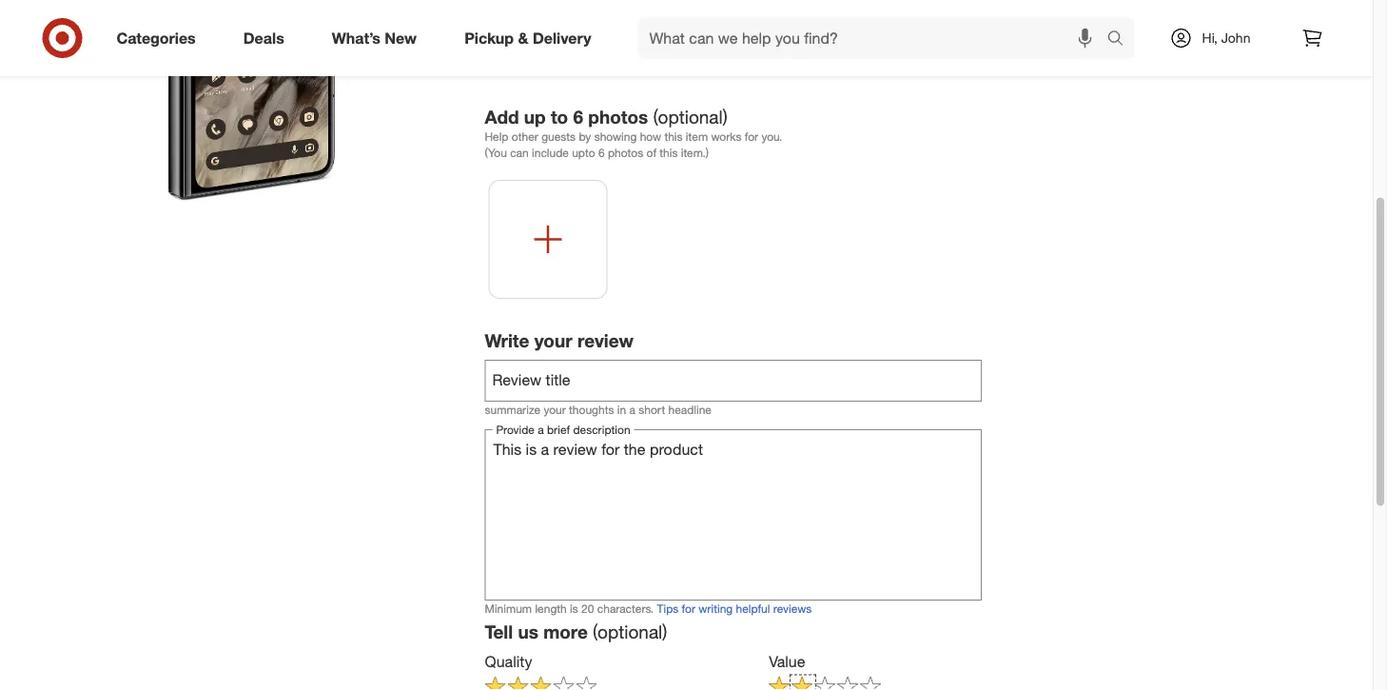 Task type: describe. For each thing, give the bounding box(es) containing it.
(optional) inside add up to 6 photos (optional) help other guests by showing how this item works for you. (you can include upto 6 photos of this item.)
[[653, 106, 728, 128]]

help
[[485, 129, 509, 144]]

more
[[544, 621, 588, 643]]

tell us more (optional)
[[485, 621, 668, 643]]

value
[[769, 652, 806, 671]]

hi,
[[1203, 30, 1218, 46]]

minimum length is 20 characters. tips for writing helpful reviews
[[485, 601, 812, 616]]

0 vertical spatial for
[[542, 51, 562, 70]]

tell
[[485, 621, 513, 643]]

quality
[[485, 652, 532, 671]]

search
[[1099, 31, 1145, 49]]

other
[[512, 129, 539, 144]]

reviews
[[773, 601, 812, 616]]

tips
[[657, 601, 679, 616]]

writing
[[699, 601, 733, 616]]

categories
[[117, 29, 196, 47]]

what's new
[[332, 29, 417, 47]]

showing
[[594, 129, 637, 144]]

1 vertical spatial photos
[[608, 146, 644, 160]]

a
[[630, 402, 636, 417]]

(you
[[485, 146, 507, 160]]

thoughts
[[569, 402, 614, 417]]

hi, john
[[1203, 30, 1251, 46]]

us
[[518, 621, 539, 643]]

deals link
[[227, 17, 308, 59]]

can
[[510, 146, 529, 160]]

short
[[639, 402, 665, 417]]

write your review
[[485, 329, 634, 351]]

categories link
[[100, 17, 220, 59]]

you.
[[762, 129, 783, 144]]

thanks
[[485, 51, 538, 70]]

item!
[[643, 51, 679, 70]]

minimum
[[485, 601, 532, 616]]

What can we help you find? suggestions appear below search field
[[638, 17, 1112, 59]]

your for summarize
[[544, 402, 566, 417]]

summarize your thoughts in a short headline
[[485, 402, 712, 417]]

how
[[640, 129, 661, 144]]

by
[[579, 129, 591, 144]]

thanks for rating this item!
[[485, 51, 679, 70]]

summarize
[[485, 402, 541, 417]]

20
[[582, 601, 594, 616]]

0 vertical spatial this
[[612, 51, 639, 70]]



Task type: vqa. For each thing, say whether or not it's contained in the screenshot.
summarize
yes



Task type: locate. For each thing, give the bounding box(es) containing it.
photos up showing
[[588, 106, 648, 128]]

upto
[[572, 146, 595, 160]]

0 horizontal spatial for
[[542, 51, 562, 70]]

your for write
[[535, 329, 573, 351]]

in
[[617, 402, 626, 417]]

helpful
[[736, 601, 770, 616]]

0 vertical spatial 6
[[573, 106, 583, 128]]

what's
[[332, 29, 381, 47]]

your left "thoughts"
[[544, 402, 566, 417]]

up
[[524, 106, 546, 128]]

1 vertical spatial this
[[665, 129, 683, 144]]

&
[[518, 29, 529, 47]]

6 right upto
[[599, 146, 605, 160]]

0 vertical spatial your
[[535, 329, 573, 351]]

characters.
[[597, 601, 654, 616]]

1 vertical spatial (optional)
[[593, 621, 668, 643]]

this right of
[[660, 146, 678, 160]]

guests
[[542, 129, 576, 144]]

1 vertical spatial 6
[[599, 146, 605, 160]]

for right tips on the left of the page
[[682, 601, 696, 616]]

0 vertical spatial photos
[[588, 106, 648, 128]]

this
[[612, 51, 639, 70], [665, 129, 683, 144], [660, 146, 678, 160]]

is
[[570, 601, 578, 616]]

(optional) up item
[[653, 106, 728, 128]]

add up to 6 photos (optional) help other guests by showing how this item works for you. (you can include upto 6 photos of this item.)
[[485, 106, 783, 160]]

to
[[551, 106, 568, 128]]

item.)
[[681, 146, 709, 160]]

0 vertical spatial (optional)
[[653, 106, 728, 128]]

1 horizontal spatial 6
[[599, 146, 605, 160]]

this left item!
[[612, 51, 639, 70]]

pickup
[[465, 29, 514, 47]]

pickup & delivery link
[[448, 17, 615, 59]]

this right the how
[[665, 129, 683, 144]]

rating
[[566, 51, 608, 70]]

(optional)
[[653, 106, 728, 128], [593, 621, 668, 643]]

deals
[[243, 29, 284, 47]]

photos
[[588, 106, 648, 128], [608, 146, 644, 160]]

photos down showing
[[608, 146, 644, 160]]

None text field
[[485, 360, 982, 402]]

of
[[647, 146, 657, 160]]

6 right to
[[573, 106, 583, 128]]

review
[[578, 329, 634, 351]]

pickup & delivery
[[465, 29, 592, 47]]

item
[[686, 129, 708, 144]]

1 horizontal spatial for
[[682, 601, 696, 616]]

2 vertical spatial this
[[660, 146, 678, 160]]

length
[[535, 601, 567, 616]]

for left you.
[[745, 129, 759, 144]]

works
[[711, 129, 742, 144]]

1 vertical spatial your
[[544, 402, 566, 417]]

for inside add up to 6 photos (optional) help other guests by showing how this item works for you. (you can include upto 6 photos of this item.)
[[745, 129, 759, 144]]

john
[[1222, 30, 1251, 46]]

add
[[485, 106, 519, 128]]

1 vertical spatial for
[[745, 129, 759, 144]]

your
[[535, 329, 573, 351], [544, 402, 566, 417]]

(optional) down characters.
[[593, 621, 668, 643]]

tips for writing helpful reviews button
[[657, 601, 812, 617]]

your right the write
[[535, 329, 573, 351]]

new
[[385, 29, 417, 47]]

delivery
[[533, 29, 592, 47]]

2 vertical spatial for
[[682, 601, 696, 616]]

for
[[542, 51, 562, 70], [745, 129, 759, 144], [682, 601, 696, 616]]

headline
[[669, 402, 712, 417]]

for down delivery
[[542, 51, 562, 70]]

what's new link
[[316, 17, 441, 59]]

write
[[485, 329, 530, 351]]

2 horizontal spatial for
[[745, 129, 759, 144]]

include
[[532, 146, 569, 160]]

search button
[[1099, 17, 1145, 63]]

0 horizontal spatial 6
[[573, 106, 583, 128]]

This is a review for the product text field
[[485, 429, 982, 601]]

6
[[573, 106, 583, 128], [599, 146, 605, 160]]



